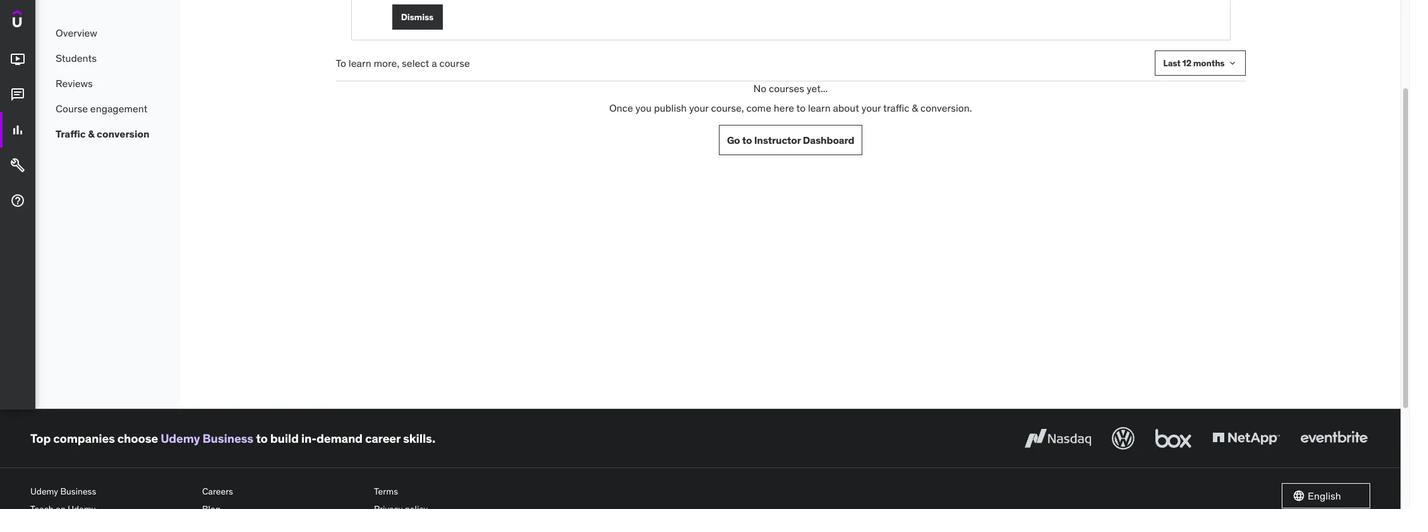Task type: locate. For each thing, give the bounding box(es) containing it.
in-
[[301, 431, 317, 446]]

go
[[727, 134, 740, 146]]

overview
[[56, 26, 97, 39]]

to right the go at top
[[742, 134, 752, 146]]

1 vertical spatial &
[[88, 127, 94, 140]]

0 horizontal spatial business
[[60, 486, 96, 498]]

0 horizontal spatial your
[[689, 102, 709, 114]]

udemy down top
[[30, 486, 58, 498]]

dismiss button
[[392, 5, 443, 30]]

& right 'traffic'
[[88, 127, 94, 140]]

1 horizontal spatial udemy
[[161, 431, 200, 446]]

english button
[[1282, 484, 1370, 509]]

careers
[[202, 486, 233, 498]]

learn right to
[[349, 57, 371, 70]]

go to instructor dashboard
[[727, 134, 854, 146]]

course
[[56, 102, 88, 115]]

udemy
[[161, 431, 200, 446], [30, 486, 58, 498]]

&
[[912, 102, 918, 114], [88, 127, 94, 140]]

2 medium image from the top
[[10, 158, 25, 173]]

you
[[636, 102, 652, 114]]

to right here in the right top of the page
[[796, 102, 806, 114]]

2 vertical spatial medium image
[[10, 193, 25, 209]]

come
[[746, 102, 771, 114]]

medium image
[[10, 52, 25, 67], [10, 123, 25, 138], [10, 193, 25, 209]]

terms link
[[374, 484, 536, 501]]

udemy business link up careers
[[161, 431, 253, 446]]

udemy business
[[30, 486, 96, 498]]

udemy business link
[[161, 431, 253, 446], [30, 484, 192, 501]]

2 horizontal spatial to
[[796, 102, 806, 114]]

business down companies
[[60, 486, 96, 498]]

1 vertical spatial udemy business link
[[30, 484, 192, 501]]

1 vertical spatial medium image
[[10, 158, 25, 173]]

your
[[689, 102, 709, 114], [862, 102, 881, 114]]

about
[[833, 102, 859, 114]]

learn
[[349, 57, 371, 70], [808, 102, 831, 114]]

course engagement link
[[35, 96, 181, 121]]

udemy business link down choose
[[30, 484, 192, 501]]

xsmall image
[[1227, 58, 1237, 68]]

0 vertical spatial udemy business link
[[161, 431, 253, 446]]

1 medium image from the top
[[10, 52, 25, 67]]

0 vertical spatial &
[[912, 102, 918, 114]]

students
[[56, 52, 97, 64]]

learn down yet...
[[808, 102, 831, 114]]

nasdaq image
[[1022, 425, 1094, 453]]

medium image
[[10, 87, 25, 102], [10, 158, 25, 173]]

& right "traffic"
[[912, 102, 918, 114]]

0 horizontal spatial &
[[88, 127, 94, 140]]

last 12 months button
[[1155, 51, 1246, 76]]

1 vertical spatial business
[[60, 486, 96, 498]]

traffic & conversion
[[56, 127, 150, 140]]

2 medium image from the top
[[10, 123, 25, 138]]

your right 'publish' on the left of the page
[[689, 102, 709, 114]]

instructor
[[754, 134, 801, 146]]

0 vertical spatial medium image
[[10, 87, 25, 102]]

traffic
[[56, 127, 86, 140]]

dismiss
[[401, 11, 434, 23]]

course engagement
[[56, 102, 148, 115]]

0 horizontal spatial learn
[[349, 57, 371, 70]]

0 vertical spatial learn
[[349, 57, 371, 70]]

your left "traffic"
[[862, 102, 881, 114]]

conversion
[[97, 127, 150, 140]]

more,
[[374, 57, 399, 70]]

engagement
[[90, 102, 148, 115]]

volkswagen image
[[1109, 425, 1137, 453]]

1 vertical spatial udemy
[[30, 486, 58, 498]]

udemy right choose
[[161, 431, 200, 446]]

top
[[30, 431, 51, 446]]

business
[[202, 431, 253, 446], [60, 486, 96, 498]]

business inside the udemy business link
[[60, 486, 96, 498]]

select
[[402, 57, 429, 70]]

to left build
[[256, 431, 268, 446]]

course,
[[711, 102, 744, 114]]

english
[[1308, 490, 1341, 503]]

0 vertical spatial business
[[202, 431, 253, 446]]

1 your from the left
[[689, 102, 709, 114]]

1 vertical spatial medium image
[[10, 123, 25, 138]]

0 horizontal spatial to
[[256, 431, 268, 446]]

1 horizontal spatial your
[[862, 102, 881, 114]]

last 12 months
[[1163, 57, 1225, 69]]

1 horizontal spatial to
[[742, 134, 752, 146]]

choose
[[117, 431, 158, 446]]

0 vertical spatial medium image
[[10, 52, 25, 67]]

no
[[753, 82, 766, 95]]

last
[[1163, 57, 1181, 69]]

1 vertical spatial to
[[742, 134, 752, 146]]

once
[[609, 102, 633, 114]]

0 vertical spatial to
[[796, 102, 806, 114]]

business up careers
[[202, 431, 253, 446]]

1 vertical spatial learn
[[808, 102, 831, 114]]

to
[[796, 102, 806, 114], [742, 134, 752, 146], [256, 431, 268, 446]]

yet...
[[807, 82, 828, 95]]



Task type: vqa. For each thing, say whether or not it's contained in the screenshot.
topmost Udemy
yes



Task type: describe. For each thing, give the bounding box(es) containing it.
reviews
[[56, 77, 93, 90]]

box image
[[1152, 425, 1195, 453]]

eventbrite image
[[1298, 425, 1370, 453]]

skills.
[[403, 431, 435, 446]]

small image
[[1293, 490, 1305, 503]]

careers link
[[202, 484, 364, 501]]

go to instructor dashboard link
[[719, 125, 863, 156]]

1 horizontal spatial learn
[[808, 102, 831, 114]]

reviews link
[[35, 71, 181, 96]]

0 vertical spatial udemy
[[161, 431, 200, 446]]

course
[[439, 57, 470, 70]]

no courses yet...
[[753, 82, 828, 95]]

1 horizontal spatial &
[[912, 102, 918, 114]]

12
[[1182, 57, 1191, 69]]

once you publish your course, come here to learn about your traffic & conversion.
[[609, 102, 972, 114]]

3 medium image from the top
[[10, 193, 25, 209]]

2 your from the left
[[862, 102, 881, 114]]

a
[[432, 57, 437, 70]]

dashboard
[[803, 134, 854, 146]]

top companies choose udemy business to build in-demand career skills.
[[30, 431, 435, 446]]

demand
[[317, 431, 363, 446]]

courses
[[769, 82, 804, 95]]

companies
[[53, 431, 115, 446]]

0 horizontal spatial udemy
[[30, 486, 58, 498]]

months
[[1193, 57, 1225, 69]]

to learn more, select a course
[[336, 57, 470, 70]]

build
[[270, 431, 299, 446]]

terms
[[374, 486, 398, 498]]

udemy image
[[13, 10, 70, 32]]

traffic
[[883, 102, 909, 114]]

overview link
[[35, 20, 181, 45]]

publish
[[654, 102, 687, 114]]

conversion.
[[921, 102, 972, 114]]

students link
[[35, 45, 181, 71]]

1 horizontal spatial business
[[202, 431, 253, 446]]

1 medium image from the top
[[10, 87, 25, 102]]

traffic & conversion link
[[35, 121, 181, 147]]

career
[[365, 431, 400, 446]]

2 vertical spatial to
[[256, 431, 268, 446]]

here
[[774, 102, 794, 114]]

to
[[336, 57, 346, 70]]

netapp image
[[1210, 425, 1283, 453]]



